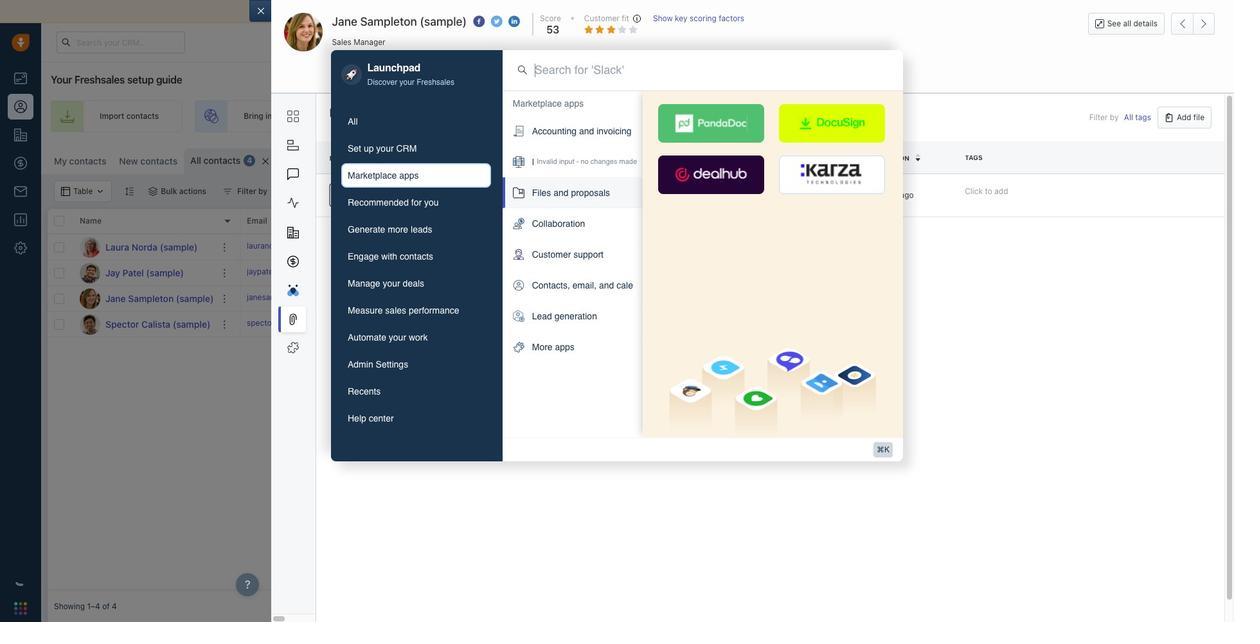 Task type: locate. For each thing, give the bounding box(es) containing it.
deliverability
[[433, 6, 487, 17]]

0 vertical spatial ⌘
[[350, 157, 357, 166]]

jaypatelsample@gmail.com link
[[247, 266, 346, 280]]

spectorcalista@gmail.com
[[247, 318, 342, 328]]

1 horizontal spatial by
[[1110, 113, 1119, 122]]

set up ⌘ o
[[348, 144, 361, 154]]

email down sales manager at the left top of page
[[352, 70, 371, 80]]

freshsales up import contacts link
[[74, 74, 125, 86]]

2 horizontal spatial add
[[1177, 113, 1192, 122]]

1 vertical spatial sampleton
[[128, 293, 174, 304]]

filter for filter by all tags
[[1090, 113, 1108, 122]]

files inside "dialog"
[[329, 106, 354, 120]]

filter left all tags link
[[1090, 113, 1108, 122]]

recents button
[[341, 380, 491, 404]]

set inside the set up your sales pipeline "link"
[[902, 112, 914, 121]]

1 horizontal spatial tags
[[965, 154, 983, 162]]

container_wx8msf4aqz5i3rn1 image left "filter by"
[[223, 187, 232, 196]]

customer inside "dialog"
[[584, 14, 620, 23]]

manager
[[354, 37, 386, 47]]

tags down "peterson"
[[633, 216, 651, 226]]

note
[[542, 70, 560, 80]]

+ for 18
[[633, 268, 638, 278]]

tab list containing all
[[341, 110, 491, 431]]

(sample) right norda on the top of the page
[[160, 241, 198, 252]]

and
[[489, 6, 505, 17], [579, 126, 594, 136], [554, 188, 569, 198], [599, 280, 614, 291]]

sampleton down jay patel (sample) link
[[128, 293, 174, 304]]

(sample) right calista
[[173, 319, 211, 330]]

of right 1–4
[[102, 602, 110, 612]]

4 right 1–4
[[112, 602, 117, 612]]

files down data
[[532, 188, 551, 198]]

admin settings button
[[341, 353, 491, 377]]

janesampleton@gmail.com link
[[247, 292, 344, 306]]

contacts right my
[[69, 156, 106, 167]]

all right "scoring"
[[720, 6, 730, 17]]

leads up accounting and invoicing
[[579, 112, 599, 121]]

customer left fit
[[584, 14, 620, 23]]

1 horizontal spatial your
[[883, 38, 898, 46]]

0 horizontal spatial import
[[100, 112, 124, 121]]

0 vertical spatial your
[[883, 38, 898, 46]]

your left "crm"
[[376, 144, 394, 154]]

l image
[[80, 237, 100, 258]]

+ click to add for 37
[[633, 242, 683, 252]]

2 file from the left
[[693, 154, 707, 162]]

import down "your freshsales setup guide"
[[100, 112, 124, 121]]

container_wx8msf4aqz5i3rn1 image inside customize table button
[[960, 155, 969, 164]]

and right email,
[[599, 280, 614, 291]]

contacts right new
[[140, 156, 178, 167]]

0 vertical spatial 4
[[247, 156, 252, 166]]

marketplace apps heading inside list of options 'list box'
[[513, 97, 584, 110]]

sales inside "link"
[[946, 112, 966, 121]]

import
[[690, 6, 718, 17], [100, 112, 124, 121]]

see all details button
[[1088, 13, 1165, 35]]

create sales sequence link
[[684, 100, 840, 132]]

tags inside "dialog"
[[965, 154, 983, 162]]

close image
[[1215, 8, 1222, 15]]

53 button
[[543, 24, 560, 35]]

leads right the "more"
[[411, 225, 432, 235]]

sales up automate your work
[[385, 306, 406, 316]]

filter inside button
[[237, 186, 256, 196]]

1 horizontal spatial jane sampleton (sample)
[[332, 15, 467, 28]]

twitter circled image
[[491, 15, 503, 28]]

filter by all tags
[[1090, 113, 1152, 122]]

all left tags
[[1124, 113, 1134, 122]]

1 horizontal spatial up
[[916, 112, 926, 121]]

press space to select this row. row containing jay patel (sample)
[[48, 260, 240, 286]]

1 horizontal spatial freshsales
[[417, 78, 455, 87]]

s image
[[80, 314, 100, 335]]

files
[[329, 106, 354, 120], [532, 188, 551, 198]]

sync
[[567, 6, 587, 17], [554, 157, 572, 167]]

1 + click to add from the top
[[633, 242, 683, 252]]

marketplace apps inside list of options 'list box'
[[513, 98, 584, 109]]

support
[[574, 250, 604, 260]]

press-command-k-to-open-and-close element
[[874, 442, 893, 458]]

click for 18
[[640, 268, 658, 278]]

setup
[[127, 74, 154, 86]]

0 vertical spatial score
[[540, 14, 561, 23]]

settings
[[376, 360, 408, 370]]

your up invoicing
[[610, 112, 627, 121]]

0 horizontal spatial files
[[329, 106, 354, 120]]

(sample) up spector calista (sample)
[[176, 293, 214, 304]]

1 vertical spatial 4
[[112, 602, 117, 612]]

row group containing 37
[[240, 235, 1228, 338]]

tags up click to add
[[965, 154, 983, 162]]

(sample) left facebook circled image
[[420, 15, 467, 28]]

1 horizontal spatial add
[[1082, 112, 1097, 121]]

jane sampleton (sample) inside "dialog"
[[332, 15, 467, 28]]

customize
[[973, 154, 1012, 164]]

0 horizontal spatial days
[[881, 190, 898, 200]]

press space to select this row. row containing 50
[[240, 286, 1228, 312]]

row group
[[48, 235, 240, 338], [240, 235, 1228, 338]]

0 horizontal spatial add
[[447, 319, 461, 329]]

score up 53 button
[[540, 14, 561, 23]]

1 horizontal spatial 4
[[247, 156, 252, 166]]

jane sampleton (sample)
[[332, 15, 467, 28], [105, 293, 214, 304]]

file for file size
[[784, 154, 798, 162]]

jane sampleton (sample) inside row group
[[105, 293, 214, 304]]

spector calista (sample) link
[[105, 318, 211, 331]]

4 inside all contacts 4
[[247, 156, 252, 166]]

0 vertical spatial up
[[916, 112, 926, 121]]

(sample) for jay patel (sample) link
[[146, 267, 184, 278]]

0 vertical spatial by
[[1110, 113, 1119, 122]]

up for set up your crm
[[364, 144, 374, 154]]

files for files and proposals
[[532, 188, 551, 198]]

0 horizontal spatial up
[[364, 144, 374, 154]]

lead
[[532, 311, 552, 322]]

in right the bring
[[266, 112, 272, 121]]

(sample) for spector calista (sample) link
[[173, 319, 211, 330]]

all inside 'button'
[[348, 117, 358, 127]]

your right "scoring"
[[732, 6, 751, 17]]

laura norda (sample)
[[105, 241, 198, 252]]

container_wx8msf4aqz5i3rn1 image
[[149, 187, 158, 196]]

0 horizontal spatial of
[[102, 602, 110, 612]]

0 horizontal spatial all
[[190, 155, 201, 166]]

0 vertical spatial files
[[329, 106, 354, 120]]

file left type
[[693, 154, 707, 162]]

0 vertical spatial tags
[[965, 154, 983, 162]]

sampleton inside row group
[[128, 293, 174, 304]]

4167348672 link
[[343, 240, 390, 254]]

0 vertical spatial all
[[720, 6, 730, 17]]

1 horizontal spatial days
[[952, 38, 967, 46]]

your left 'mailbox'
[[329, 6, 347, 17]]

bring in website leads
[[244, 112, 325, 121]]

jane
[[332, 15, 357, 28], [105, 293, 126, 304]]

0 horizontal spatial all
[[720, 6, 730, 17]]

container_wx8msf4aqz5i3rn1 image inside filter by button
[[223, 187, 232, 196]]

3684932360 link
[[343, 292, 392, 306]]

work
[[409, 333, 428, 343]]

0 vertical spatial of
[[589, 6, 598, 17]]

1 horizontal spatial filter
[[1090, 113, 1108, 122]]

grid
[[48, 208, 1228, 592]]

all tags link
[[1124, 113, 1152, 122]]

your left deals
[[383, 279, 400, 289]]

customer inside list of options 'list box'
[[532, 250, 571, 260]]

jane up sales
[[332, 15, 357, 28]]

file left size
[[784, 154, 798, 162]]

0 vertical spatial sampleton
[[360, 15, 417, 28]]

3684945781
[[343, 318, 390, 328]]

name row
[[48, 209, 240, 235]]

1 vertical spatial files
[[532, 188, 551, 198]]

1 horizontal spatial import
[[690, 6, 718, 17]]

your left pipeline
[[928, 112, 944, 121]]

your for your freshsales setup guide
[[51, 74, 72, 86]]

by for filter by all tags
[[1110, 113, 1119, 122]]

days right 3
[[881, 190, 898, 200]]

all up actions at the left
[[190, 155, 201, 166]]

in left 21
[[934, 38, 940, 46]]

contacts up filter by button
[[204, 155, 241, 166]]

0 horizontal spatial jane sampleton (sample)
[[105, 293, 214, 304]]

0 vertical spatial jane sampleton (sample)
[[332, 15, 467, 28]]

click for 54
[[640, 320, 658, 329]]

1 vertical spatial score
[[536, 216, 558, 226]]

name up l "image" on the top left of page
[[80, 216, 102, 226]]

showing 1–4 of 4
[[54, 602, 117, 612]]

⌘ inside press-command-k-to-open-and-close element
[[877, 445, 885, 454]]

1 vertical spatial up
[[364, 144, 374, 154]]

1 vertical spatial filter
[[237, 186, 256, 196]]

filter inside "dialog"
[[1090, 113, 1108, 122]]

1 vertical spatial days
[[881, 190, 898, 200]]

1 vertical spatial by
[[258, 186, 268, 196]]

1 horizontal spatial file
[[784, 154, 798, 162]]

files down email button
[[329, 106, 354, 120]]

menu
[[643, 91, 903, 438]]

files inside list of options 'list box'
[[532, 188, 551, 198]]

james peterson
[[602, 190, 660, 200]]

container_wx8msf4aqz5i3rn1 image for filter by button
[[223, 187, 232, 196]]

+ for 50
[[633, 294, 638, 303]]

4 up "filter by"
[[247, 156, 252, 166]]

proposals
[[571, 188, 610, 198]]

(sample) up jane sampleton (sample) link
[[146, 267, 184, 278]]

name
[[329, 154, 349, 162], [80, 216, 102, 226]]

0 vertical spatial customer
[[584, 14, 620, 23]]

key
[[675, 14, 688, 23]]

--
[[784, 190, 791, 200]]

row group containing laura norda (sample)
[[48, 235, 240, 338]]

+ click to add for 18
[[633, 268, 683, 278]]

note button
[[523, 64, 567, 86]]

0 vertical spatial import
[[690, 6, 718, 17]]

score for score 53
[[540, 14, 561, 23]]

0 vertical spatial sync
[[567, 6, 587, 17]]

days right 21
[[952, 38, 967, 46]]

name inside row
[[80, 216, 102, 226]]

jane sampleton (sample) up manager
[[332, 15, 467, 28]]

freshsales up all 'button'
[[417, 78, 455, 87]]

1 vertical spatial set
[[348, 144, 361, 154]]

1 horizontal spatial container_wx8msf4aqz5i3rn1 image
[[960, 155, 969, 164]]

0 horizontal spatial set
[[348, 144, 361, 154]]

-
[[577, 157, 579, 166], [784, 190, 787, 200], [787, 190, 791, 200]]

calista
[[141, 319, 171, 330]]

cell
[[723, 235, 819, 260], [1012, 235, 1228, 260], [723, 260, 819, 285], [1012, 260, 1228, 285], [723, 286, 819, 311], [1012, 286, 1228, 311], [723, 312, 819, 337], [1012, 312, 1228, 337]]

press space to select this row. row containing jane sampleton (sample)
[[48, 286, 240, 312]]

apps
[[564, 98, 584, 109], [564, 98, 584, 109], [399, 171, 419, 181], [555, 342, 575, 352]]

1 vertical spatial customer
[[532, 250, 571, 260]]

1 horizontal spatial leads
[[411, 225, 432, 235]]

0 vertical spatial container_wx8msf4aqz5i3rn1 image
[[960, 155, 969, 164]]

0 horizontal spatial by
[[258, 186, 268, 196]]

all up ⌘ o
[[348, 117, 358, 127]]

0 horizontal spatial container_wx8msf4aqz5i3rn1 image
[[223, 187, 232, 196]]

1 vertical spatial jane
[[105, 293, 126, 304]]

show
[[653, 14, 673, 23]]

0 horizontal spatial file
[[693, 154, 707, 162]]

(sample) inside "dialog"
[[420, 15, 467, 28]]

import right key
[[690, 6, 718, 17]]

+ click to add
[[633, 242, 683, 252], [633, 268, 683, 278], [633, 294, 683, 303], [633, 320, 683, 329]]

1 vertical spatial container_wx8msf4aqz5i3rn1 image
[[223, 187, 232, 196]]

2 + click to add from the top
[[633, 268, 683, 278]]

type
[[709, 154, 726, 162]]

0 horizontal spatial customer
[[532, 250, 571, 260]]

set up on
[[902, 112, 914, 121]]

add
[[995, 186, 1009, 196], [669, 242, 683, 252], [380, 267, 394, 276], [669, 268, 683, 278], [669, 294, 683, 303], [669, 320, 683, 329]]

sync right way
[[567, 6, 587, 17]]

more...
[[310, 156, 336, 166]]

marketplace apps heading
[[513, 97, 584, 110], [513, 97, 584, 110]]

files and proposals
[[532, 188, 610, 198]]

0 horizontal spatial name
[[80, 216, 102, 226]]

sales inside button
[[385, 306, 406, 316]]

1 horizontal spatial jane
[[332, 15, 357, 28]]

1 horizontal spatial sampleton
[[360, 15, 417, 28]]

sampleton inside "dialog"
[[360, 15, 417, 28]]

0 horizontal spatial your
[[51, 74, 72, 86]]

0 vertical spatial name
[[329, 154, 349, 162]]

sales left pipeline
[[946, 112, 966, 121]]

(sample) for jane sampleton (sample) link
[[176, 293, 214, 304]]

0 vertical spatial filter
[[1090, 113, 1108, 122]]

set for set up your sales pipeline
[[902, 112, 914, 121]]

press space to select this row. row containing spector calista (sample)
[[48, 312, 240, 338]]

12
[[299, 156, 308, 166]]

0 horizontal spatial in
[[266, 112, 272, 121]]

up
[[916, 112, 926, 121], [364, 144, 374, 154]]

4 + click to add from the top
[[633, 320, 683, 329]]

2 row group from the left
[[240, 235, 1228, 338]]

0 horizontal spatial filter
[[237, 186, 256, 196]]

your down launchpad
[[400, 78, 415, 87]]

tab list
[[341, 110, 491, 431]]

recommended for you
[[348, 198, 439, 208]]

jaypatelsample@gmail.com + click to add
[[247, 267, 394, 276]]

bulk actions
[[161, 186, 206, 196]]

1 vertical spatial tags
[[633, 216, 651, 226]]

generation
[[555, 311, 597, 322]]

marketplace
[[513, 98, 562, 109], [513, 98, 562, 109], [348, 171, 397, 181]]

j image
[[80, 263, 100, 283]]

1 vertical spatial name
[[80, 216, 102, 226]]

up inside button
[[364, 144, 374, 154]]

help center button
[[341, 407, 491, 431]]

leads right website
[[305, 112, 325, 121]]

sync right data
[[554, 157, 572, 167]]

apps inside button
[[399, 171, 419, 181]]

0 horizontal spatial sampleton
[[128, 293, 174, 304]]

more
[[388, 225, 408, 235]]

1 horizontal spatial files
[[532, 188, 551, 198]]

1 horizontal spatial all
[[348, 117, 358, 127]]

measure sales performance
[[348, 306, 459, 316]]

0 horizontal spatial freshsales
[[74, 74, 125, 86]]

(sample) for laura norda (sample) link
[[160, 241, 198, 252]]

facebook circled image
[[473, 15, 485, 28]]

generate more leads button
[[341, 218, 491, 242]]

0 vertical spatial set
[[902, 112, 914, 121]]

0 horizontal spatial jane
[[105, 293, 126, 304]]

new contacts button
[[113, 149, 184, 174], [119, 156, 178, 167]]

sales left data
[[754, 6, 776, 17]]

0 vertical spatial email
[[352, 70, 371, 80]]

days
[[952, 38, 967, 46], [881, 190, 898, 200]]

linkedin circled image
[[509, 15, 520, 28]]

your inside manage your deals button
[[383, 279, 400, 289]]

add
[[1082, 112, 1097, 121], [1177, 113, 1192, 122], [447, 319, 461, 329]]

grid containing 37
[[48, 208, 1228, 592]]

1 horizontal spatial set
[[902, 112, 914, 121]]

dialog
[[250, 0, 1235, 622]]

2 horizontal spatial all
[[1124, 113, 1134, 122]]

jane right j image
[[105, 293, 126, 304]]

of left email
[[589, 6, 598, 17]]

customer up 18
[[532, 250, 571, 260]]

sales right create
[[759, 112, 779, 121]]

container_wx8msf4aqz5i3rn1 image
[[960, 155, 969, 164], [223, 187, 232, 196]]

filter for filter by
[[237, 186, 256, 196]]

0 horizontal spatial tags
[[633, 216, 651, 226]]

1 horizontal spatial in
[[934, 38, 940, 46]]

spectorcalista@gmail.com 3684945781
[[247, 318, 390, 328]]

1 horizontal spatial ⌘
[[877, 445, 885, 454]]

1 vertical spatial your
[[51, 74, 72, 86]]

files
[[413, 189, 429, 199]]

2 horizontal spatial leads
[[579, 112, 599, 121]]

score up 37
[[536, 216, 558, 226]]

up inside "link"
[[916, 112, 926, 121]]

email,
[[573, 280, 597, 291]]

1 vertical spatial all
[[1124, 19, 1132, 28]]

name left ⌘ o
[[329, 154, 349, 162]]

leads inside button
[[411, 225, 432, 235]]

more apps
[[532, 342, 575, 352]]

1 vertical spatial ⌘
[[877, 445, 885, 454]]

3 + click to add from the top
[[633, 294, 683, 303]]

call link
[[385, 64, 424, 86]]

1 horizontal spatial all
[[1124, 19, 1132, 28]]

contacts up manage your deals button
[[400, 252, 433, 262]]

on
[[900, 154, 910, 162]]

score inside "dialog"
[[540, 14, 561, 23]]

set up your crm button
[[341, 137, 491, 161]]

attach
[[387, 189, 411, 199]]

tags
[[965, 154, 983, 162], [633, 216, 651, 226]]

add left 'file'
[[1177, 113, 1192, 122]]

laura norda (sample) link
[[105, 241, 198, 254]]

1 vertical spatial email
[[247, 216, 267, 226]]

12 more...
[[299, 156, 336, 166]]

add for add deal
[[1082, 112, 1097, 121]]

contacts for import
[[126, 112, 159, 121]]

Search your CRM... text field
[[57, 32, 185, 53]]

my contacts button
[[48, 149, 113, 174], [54, 156, 106, 167]]

all for all contacts 4
[[190, 155, 201, 166]]

add inside button
[[1177, 113, 1192, 122]]

1 row group from the left
[[48, 235, 240, 338]]

1 horizontal spatial name
[[329, 154, 349, 162]]

size
[[799, 154, 814, 162]]

set inside the set up your crm button
[[348, 144, 361, 154]]

all right see at the top right of the page
[[1124, 19, 1132, 28]]

sampleton up manager
[[360, 15, 417, 28]]

0 horizontal spatial ⌘
[[350, 157, 357, 166]]

jane sampleton (sample) up spector calista (sample)
[[105, 293, 214, 304]]

contacts down 'setup'
[[126, 112, 159, 121]]

accounting and invoicing
[[532, 126, 632, 136]]

container_wx8msf4aqz5i3rn1 image left customize
[[960, 155, 969, 164]]

add left task
[[447, 319, 461, 329]]

1 vertical spatial jane sampleton (sample)
[[105, 293, 214, 304]]

sales
[[754, 6, 776, 17], [759, 112, 779, 121], [946, 112, 966, 121], [385, 306, 406, 316]]

1 vertical spatial import
[[100, 112, 124, 121]]

press space to select this row. row
[[48, 235, 240, 260], [240, 235, 1228, 260], [48, 260, 240, 286], [240, 260, 1228, 286], [48, 286, 240, 312], [240, 286, 1228, 312], [48, 312, 240, 338], [240, 312, 1228, 338]]

j image
[[80, 288, 100, 309]]

1 horizontal spatial email
[[352, 70, 371, 80]]

add for 37
[[669, 242, 683, 252]]

filter down all contacts 4
[[237, 186, 256, 196]]

add left deal
[[1082, 112, 1097, 121]]

0 vertical spatial jane
[[332, 15, 357, 28]]

all contacts 4
[[190, 155, 252, 166]]

0 vertical spatial days
[[952, 38, 967, 46]]

file type
[[693, 154, 726, 162]]

by inside button
[[258, 186, 268, 196]]

all
[[1124, 113, 1134, 122], [348, 117, 358, 127], [190, 155, 201, 166]]

+ for 54
[[633, 320, 638, 329]]

1 horizontal spatial customer
[[584, 14, 620, 23]]

your left work
[[389, 333, 406, 343]]

1 file from the left
[[784, 154, 798, 162]]

email down "filter by"
[[247, 216, 267, 226]]



Task type: vqa. For each thing, say whether or not it's contained in the screenshot.
collaboration
yes



Task type: describe. For each thing, give the bounding box(es) containing it.
contacts?
[[440, 189, 477, 199]]

details
[[1134, 19, 1158, 28]]

and left proposals
[[554, 188, 569, 198]]

data sync
[[532, 157, 572, 167]]

link
[[693, 190, 708, 200]]

import all your sales data link
[[690, 6, 799, 17]]

actions
[[179, 186, 206, 196]]

click for 37
[[640, 242, 658, 252]]

generate more leads
[[348, 225, 432, 235]]

1 horizontal spatial of
[[589, 6, 598, 17]]

+ click to add for 50
[[633, 294, 683, 303]]

recents
[[348, 387, 381, 397]]

file size
[[784, 154, 814, 162]]

discover
[[367, 78, 397, 87]]

press space to select this row. row containing 54
[[240, 312, 1228, 338]]

recommended for you button
[[341, 191, 491, 215]]

3 days ago
[[874, 190, 914, 200]]

launchpad discover your freshsales
[[367, 63, 455, 87]]

trial
[[900, 38, 913, 46]]

my contacts
[[54, 156, 106, 167]]

k
[[885, 445, 890, 454]]

way
[[548, 6, 565, 17]]

add for add file
[[1177, 113, 1192, 122]]

website
[[274, 112, 303, 121]]

invoicing
[[597, 126, 632, 136]]

mailbox
[[350, 6, 383, 17]]

call button
[[385, 64, 424, 86]]

container_wx8msf4aqz5i3rn1 image for customize table button
[[960, 155, 969, 164]]

add deal link
[[1033, 100, 1138, 132]]

task button
[[573, 64, 616, 86]]

add for 18
[[669, 268, 683, 278]]

route
[[555, 112, 577, 121]]

by for filter by
[[258, 186, 268, 196]]

click for 50
[[640, 294, 658, 303]]

1 vertical spatial in
[[266, 112, 272, 121]]

contacts,
[[532, 280, 570, 291]]

+ click to add for 54
[[633, 320, 683, 329]]

50
[[536, 293, 549, 304]]

your inside automate your work button
[[389, 333, 406, 343]]

53
[[547, 24, 560, 35]]

see
[[1108, 19, 1121, 28]]

ends
[[915, 38, 932, 46]]

add for 54
[[669, 320, 683, 329]]

your inside route leads to your team "link"
[[610, 112, 627, 121]]

file for file type
[[693, 154, 707, 162]]

freshsales inside the launchpad discover your freshsales
[[417, 78, 455, 87]]

janesampleton@gmail.com 3684932360
[[247, 292, 392, 302]]

lauranordasample@gmail.com
[[247, 241, 356, 251]]

jane inside "dialog"
[[332, 15, 357, 28]]

files for files
[[329, 106, 354, 120]]

your inside the launchpad discover your freshsales
[[400, 78, 415, 87]]

bulk actions button
[[140, 181, 215, 203]]

press space to select this row. row containing laura norda (sample)
[[48, 235, 240, 260]]

connect your mailbox to improve deliverability and enable 2-way sync of email conversations. import all your sales data
[[290, 6, 797, 17]]

sequence
[[781, 112, 817, 121]]

up for set up your sales pipeline
[[916, 112, 926, 121]]

o
[[359, 157, 365, 166]]

3
[[874, 190, 879, 200]]

set for set up your crm
[[348, 144, 361, 154]]

customer for customer fit
[[584, 14, 620, 23]]

contacts for all
[[204, 155, 241, 166]]

conversations.
[[625, 6, 688, 17]]

add for 50
[[669, 294, 683, 303]]

add deal
[[1082, 112, 1115, 121]]

Search for 'Slack' field
[[535, 62, 888, 79]]

jane inside row group
[[105, 293, 126, 304]]

customize table
[[973, 154, 1033, 164]]

your inside the set up your sales pipeline "link"
[[928, 112, 944, 121]]

tags
[[1136, 113, 1152, 122]]

list of options list box
[[503, 91, 651, 363]]

0 horizontal spatial leads
[[305, 112, 325, 121]]

and down 'route leads to your team'
[[579, 126, 594, 136]]

name inside "dialog"
[[329, 154, 349, 162]]

1 vertical spatial of
[[102, 602, 110, 612]]

patel
[[123, 267, 144, 278]]

all contacts link
[[190, 154, 241, 167]]

connect your mailbox link
[[290, 6, 385, 17]]

0 vertical spatial in
[[934, 38, 940, 46]]

- inside list of options 'list box'
[[577, 157, 579, 166]]

+ for 37
[[633, 242, 638, 252]]

email inside button
[[352, 70, 371, 80]]

fit
[[622, 14, 629, 23]]

add inside row group
[[447, 319, 461, 329]]

⌘ for ⌘ k
[[877, 445, 885, 454]]

leads inside "link"
[[579, 112, 599, 121]]

performance
[[409, 306, 459, 316]]

owner
[[602, 154, 627, 162]]

freshworks switcher image
[[14, 602, 27, 615]]

sync inside list of options 'list box'
[[554, 157, 572, 167]]

engage
[[348, 252, 379, 262]]

⌘ for ⌘ o
[[350, 157, 357, 166]]

marketplace inside button
[[348, 171, 397, 181]]

more
[[532, 342, 553, 352]]

marketplace inside list of options 'list box'
[[513, 98, 562, 109]]

jay patel (sample)
[[105, 267, 184, 278]]

days inside "dialog"
[[881, 190, 898, 200]]

set up your sales pipeline link
[[853, 100, 1020, 132]]

contacts for my
[[69, 156, 106, 167]]

0 horizontal spatial email
[[247, 216, 267, 226]]

team
[[629, 112, 648, 121]]

all inside button
[[1124, 19, 1132, 28]]

connect
[[290, 6, 326, 17]]

2-
[[538, 6, 548, 17]]

all inside "dialog"
[[1124, 113, 1134, 122]]

james
[[602, 190, 626, 200]]

score 53
[[540, 14, 561, 35]]

to inside "link"
[[601, 112, 608, 121]]

your inside the set up your crm button
[[376, 144, 394, 154]]

work phone
[[343, 216, 389, 226]]

made
[[619, 157, 637, 166]]

jay
[[105, 267, 120, 278]]

how to attach files to contacts? link
[[359, 188, 477, 202]]

filter by button
[[215, 181, 276, 203]]

measure
[[348, 306, 383, 316]]

customer fit
[[584, 14, 629, 23]]

add inside "dialog"
[[995, 186, 1009, 196]]

all button
[[341, 110, 491, 134]]

marketplace apps inside button
[[348, 171, 419, 181]]

dialog containing jane sampleton (sample)
[[250, 0, 1235, 622]]

improve
[[396, 6, 430, 17]]

press space to select this row. row containing 18
[[240, 260, 1228, 286]]

show key scoring factors
[[653, 14, 745, 23]]

create
[[732, 112, 757, 121]]

bring in website leads link
[[195, 100, 348, 132]]

sales
[[332, 37, 352, 47]]

help center
[[348, 414, 394, 424]]

showing
[[54, 602, 85, 612]]

score for score
[[536, 216, 558, 226]]

and left linkedin circled image
[[489, 6, 505, 17]]

new contacts
[[119, 156, 178, 167]]

contacts inside button
[[400, 252, 433, 262]]

create sales sequence
[[732, 112, 817, 121]]

add file button
[[1158, 107, 1212, 129]]

center
[[369, 414, 394, 424]]

input
[[559, 157, 575, 166]]

spectorcalista@gmail.com link
[[247, 318, 342, 331]]

press space to select this row. row containing 37
[[240, 235, 1228, 260]]

all for all
[[348, 117, 358, 127]]

engage with contacts
[[348, 252, 433, 262]]

customer for customer support
[[532, 250, 571, 260]]

⌘ o
[[350, 157, 365, 166]]

janesampleton@gmail.com
[[247, 292, 344, 302]]

bulk
[[161, 186, 177, 196]]

invalid input - no changes made
[[537, 157, 637, 166]]

your for your trial ends in 21 days
[[883, 38, 898, 46]]

contacts, email, and calendar
[[532, 280, 651, 291]]

deals
[[403, 279, 424, 289]]

contacts for new
[[140, 156, 178, 167]]

0 horizontal spatial 4
[[112, 602, 117, 612]]

help
[[348, 414, 366, 424]]

12 more... button
[[281, 152, 343, 170]]

import contacts link
[[51, 100, 182, 132]]



